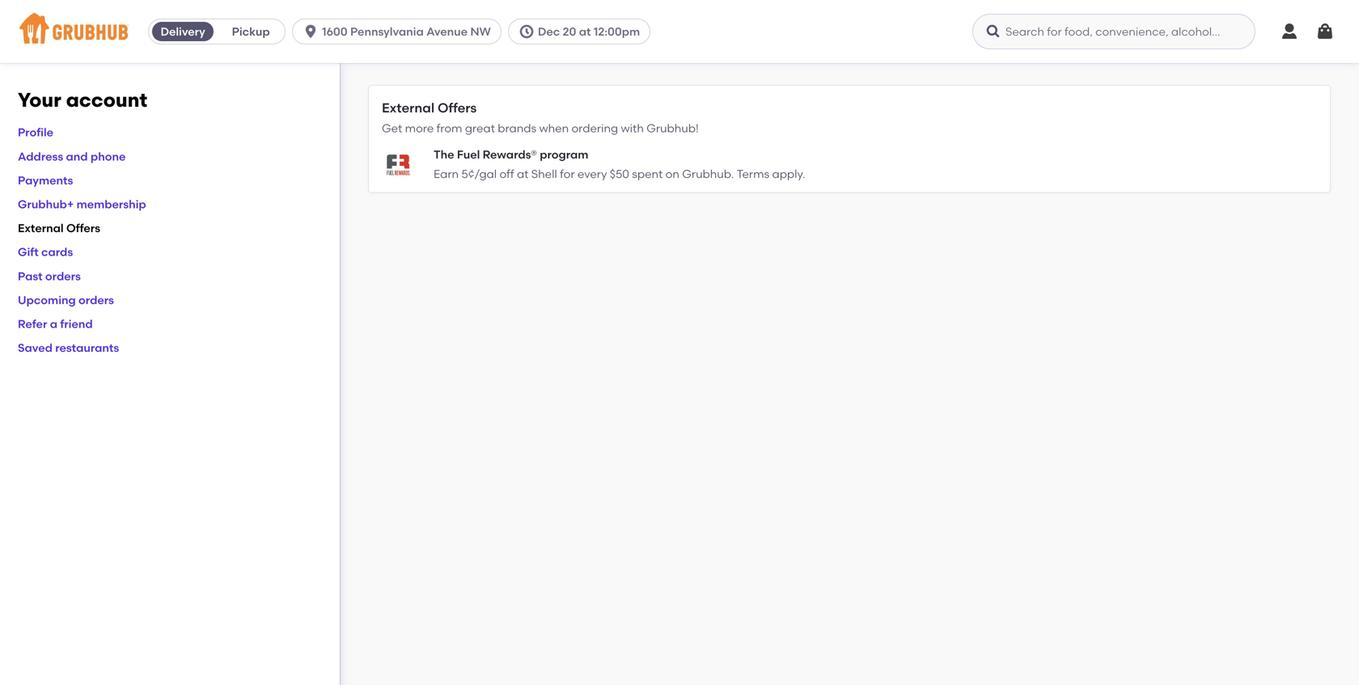 Task type: locate. For each thing, give the bounding box(es) containing it.
1 vertical spatial external
[[18, 221, 64, 235]]

saved
[[18, 341, 53, 355]]

0 vertical spatial external
[[382, 100, 435, 116]]

grubhub.
[[683, 167, 734, 181]]

grubhub+ membership link
[[18, 198, 146, 211]]

rewards®
[[483, 148, 537, 161]]

0 vertical spatial at
[[579, 25, 591, 38]]

orders for upcoming orders
[[79, 293, 114, 307]]

great
[[465, 121, 495, 135]]

external up gift cards link
[[18, 221, 64, 235]]

saved restaurants link
[[18, 341, 119, 355]]

1 vertical spatial at
[[517, 167, 529, 181]]

more
[[405, 121, 434, 135]]

past orders
[[18, 269, 81, 283]]

profile link
[[18, 126, 53, 139]]

1 horizontal spatial offers
[[438, 100, 477, 116]]

0 horizontal spatial external
[[18, 221, 64, 235]]

svg image inside dec 20 at 12:00pm button
[[519, 23, 535, 40]]

pickup button
[[217, 19, 285, 45]]

at inside the fuel rewards® program earn 5¢/gal off at shell for every $50 spent on grubhub. terms apply.
[[517, 167, 529, 181]]

refer a friend
[[18, 317, 93, 331]]

0 horizontal spatial offers
[[66, 221, 100, 235]]

gift cards link
[[18, 245, 73, 259]]

payments
[[18, 174, 73, 187]]

the fuel rewards® program earn 5¢/gal off at shell for every $50 spent on grubhub. terms apply.
[[434, 148, 806, 181]]

external
[[382, 100, 435, 116], [18, 221, 64, 235]]

offers for external offers get more from great brands when ordering with grubhub!
[[438, 100, 477, 116]]

5¢/gal
[[462, 167, 497, 181]]

1 vertical spatial offers
[[66, 221, 100, 235]]

a
[[50, 317, 57, 331]]

grubhub+ membership
[[18, 198, 146, 211]]

ordering
[[572, 121, 618, 135]]

offers up the from
[[438, 100, 477, 116]]

cards
[[41, 245, 73, 259]]

external up more at left
[[382, 100, 435, 116]]

the
[[434, 148, 454, 161]]

external for external offers
[[18, 221, 64, 235]]

orders up upcoming orders
[[45, 269, 81, 283]]

spent
[[632, 167, 663, 181]]

refer a friend link
[[18, 317, 93, 331]]

address and phone link
[[18, 150, 126, 163]]

your
[[18, 88, 61, 112]]

at right 20
[[579, 25, 591, 38]]

1 horizontal spatial external
[[382, 100, 435, 116]]

orders up friend
[[79, 293, 114, 307]]

pickup
[[232, 25, 270, 38]]

address and phone
[[18, 150, 126, 163]]

with
[[621, 121, 644, 135]]

profile
[[18, 126, 53, 139]]

1600 pennsylvania avenue nw
[[322, 25, 491, 38]]

1 horizontal spatial at
[[579, 25, 591, 38]]

$50
[[610, 167, 630, 181]]

0 vertical spatial offers
[[438, 100, 477, 116]]

0 vertical spatial orders
[[45, 269, 81, 283]]

offers
[[438, 100, 477, 116], [66, 221, 100, 235]]

restaurants
[[55, 341, 119, 355]]

svg image
[[303, 23, 319, 40]]

program
[[540, 148, 589, 161]]

grubhub!
[[647, 121, 699, 135]]

earn
[[434, 167, 459, 181]]

dec 20 at 12:00pm
[[538, 25, 640, 38]]

dec 20 at 12:00pm button
[[508, 19, 657, 45]]

upcoming orders link
[[18, 293, 114, 307]]

at right off
[[517, 167, 529, 181]]

offers down 'grubhub+ membership'
[[66, 221, 100, 235]]

0 horizontal spatial at
[[517, 167, 529, 181]]

1 vertical spatial orders
[[79, 293, 114, 307]]

past orders link
[[18, 269, 81, 283]]

external offers get more from great brands when ordering with grubhub!
[[382, 100, 699, 135]]

offers inside external offers get more from great brands when ordering with grubhub!
[[438, 100, 477, 116]]

1600
[[322, 25, 348, 38]]

when
[[539, 121, 569, 135]]

orders
[[45, 269, 81, 283], [79, 293, 114, 307]]

off
[[500, 167, 514, 181]]

external inside external offers get more from great brands when ordering with grubhub!
[[382, 100, 435, 116]]

phone
[[91, 150, 126, 163]]

svg image
[[1281, 22, 1300, 41], [1316, 22, 1336, 41], [519, 23, 535, 40], [986, 23, 1002, 40]]

for
[[560, 167, 575, 181]]

past
[[18, 269, 43, 283]]

gift
[[18, 245, 39, 259]]

at
[[579, 25, 591, 38], [517, 167, 529, 181]]



Task type: describe. For each thing, give the bounding box(es) containing it.
your account
[[18, 88, 147, 112]]

at inside button
[[579, 25, 591, 38]]

fuel
[[457, 148, 480, 161]]

delivery button
[[149, 19, 217, 45]]

membership
[[77, 198, 146, 211]]

Search for food, convenience, alcohol... search field
[[973, 14, 1256, 49]]

friend
[[60, 317, 93, 331]]

grubhub+
[[18, 198, 74, 211]]

on
[[666, 167, 680, 181]]

refer
[[18, 317, 47, 331]]

gift cards
[[18, 245, 73, 259]]

1600 pennsylvania avenue nw button
[[292, 19, 508, 45]]

external offers link
[[18, 221, 100, 235]]

external for external offers get more from great brands when ordering with grubhub!
[[382, 100, 435, 116]]

brands
[[498, 121, 537, 135]]

delivery
[[161, 25, 205, 38]]

terms
[[737, 167, 770, 181]]

the fuel rewards® program partnership image image
[[382, 148, 414, 181]]

offers for external offers
[[66, 221, 100, 235]]

get
[[382, 121, 403, 135]]

dec
[[538, 25, 560, 38]]

payments link
[[18, 174, 73, 187]]

account
[[66, 88, 147, 112]]

orders for past orders
[[45, 269, 81, 283]]

12:00pm
[[594, 25, 640, 38]]

external offers
[[18, 221, 100, 235]]

nw
[[471, 25, 491, 38]]

upcoming
[[18, 293, 76, 307]]

20
[[563, 25, 577, 38]]

pennsylvania
[[350, 25, 424, 38]]

apply.
[[773, 167, 806, 181]]

and
[[66, 150, 88, 163]]

upcoming orders
[[18, 293, 114, 307]]

shell
[[532, 167, 557, 181]]

main navigation navigation
[[0, 0, 1360, 63]]

avenue
[[427, 25, 468, 38]]

address
[[18, 150, 63, 163]]

every
[[578, 167, 607, 181]]

saved restaurants
[[18, 341, 119, 355]]

from
[[437, 121, 463, 135]]



Task type: vqa. For each thing, say whether or not it's contained in the screenshot.
(845) 406-6785 button
no



